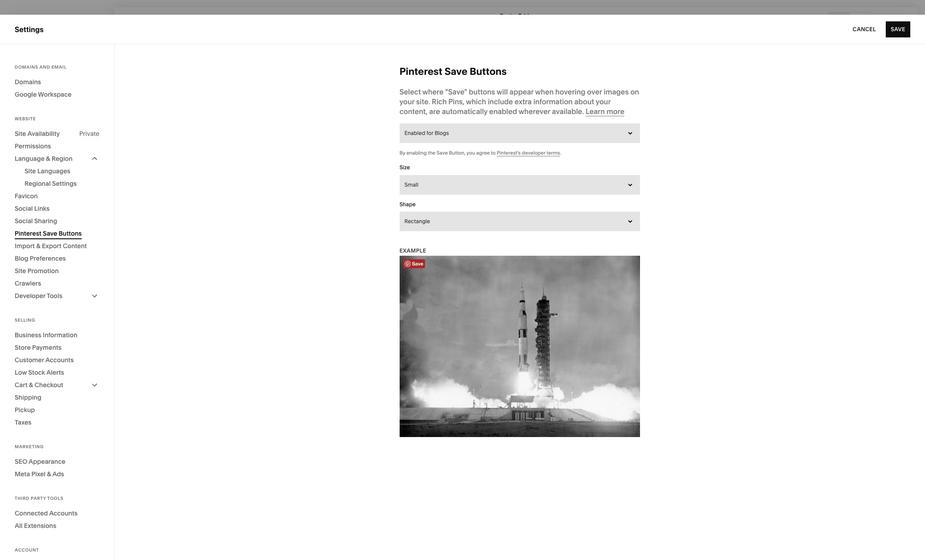 Task type: locate. For each thing, give the bounding box(es) containing it.
alerts
[[46, 369, 64, 377]]

meta
[[15, 471, 30, 479]]

connected
[[15, 510, 48, 518]]

will
[[497, 87, 508, 96]]

1 vertical spatial settings
[[52, 180, 77, 188]]

1 horizontal spatial your
[[596, 97, 611, 106]]

2 vertical spatial site
[[15, 267, 26, 275]]

settings inside site languages regional settings
[[52, 180, 77, 188]]

1 selling from the top
[[15, 71, 38, 80]]

0 vertical spatial settings
[[15, 25, 44, 34]]

cart
[[15, 382, 27, 390]]

languages
[[37, 167, 70, 175]]

site down 'blog' at the top left of page
[[15, 267, 26, 275]]

social down favicon
[[15, 205, 33, 213]]

cart & checkout button
[[15, 379, 100, 392]]

pinterest's developer terms link
[[497, 150, 560, 157]]

shipping pickup taxes
[[15, 394, 41, 427]]

site
[[15, 130, 26, 138], [25, 167, 36, 175], [15, 267, 26, 275]]

party
[[31, 497, 46, 502]]

import
[[15, 242, 35, 250]]

0 vertical spatial tools
[[47, 292, 62, 300]]

1 horizontal spatial pinterest
[[400, 66, 443, 78]]

images
[[604, 87, 629, 96]]

extensions
[[24, 523, 56, 531]]

website up site availability
[[15, 116, 36, 121]]

1 vertical spatial website
[[15, 116, 36, 121]]

0 horizontal spatial your
[[400, 97, 415, 106]]

"save"
[[445, 87, 467, 96]]

buttons
[[469, 87, 495, 96]]

save link
[[403, 260, 425, 269]]

accounts inside connected accounts all extensions
[[49, 510, 78, 518]]

for
[[427, 130, 434, 137]]

domains
[[15, 65, 38, 70], [15, 78, 41, 86]]

extra
[[515, 97, 532, 106]]

save
[[891, 26, 906, 32], [445, 66, 468, 78], [437, 150, 448, 156], [43, 230, 57, 238], [412, 261, 424, 267]]

domains and email
[[15, 65, 67, 70]]

a
[[515, 12, 518, 19]]

payments
[[32, 344, 62, 352]]

permissions link
[[15, 140, 100, 153]]

1 vertical spatial domains
[[15, 78, 41, 86]]

business
[[15, 332, 41, 340]]

0 horizontal spatial pinterest
[[15, 230, 41, 238]]

0 vertical spatial site
[[15, 130, 26, 138]]

pinterest's
[[497, 150, 521, 156]]

1 vertical spatial social
[[15, 217, 33, 225]]

0 vertical spatial pinterest
[[400, 66, 443, 78]]

website link
[[15, 55, 99, 66]]

site languages link
[[25, 165, 100, 178]]

settings down 'site languages' link
[[52, 180, 77, 188]]

pinterest
[[400, 66, 443, 78], [15, 230, 41, 238]]

availability
[[27, 130, 60, 138]]

buttons
[[470, 66, 507, 78], [59, 230, 82, 238]]

learn more link
[[586, 107, 625, 116]]

& inside the language & region dropdown button
[[46, 155, 50, 163]]

settings up domains and email
[[15, 25, 44, 34]]

selling down domains and email
[[15, 71, 38, 80]]

0 horizontal spatial buttons
[[59, 230, 82, 238]]

2 website from the top
[[15, 116, 36, 121]]

1 domains from the top
[[15, 65, 38, 70]]

tools down crawlers link
[[47, 292, 62, 300]]

0 vertical spatial accounts
[[45, 357, 74, 365]]

language & region
[[15, 155, 73, 163]]

jacob
[[35, 506, 51, 513]]

developer tools link
[[15, 290, 100, 303]]

domains inside domains google workspace
[[15, 78, 41, 86]]

pinterest save buttons down sharing
[[15, 230, 82, 238]]

connected accounts link
[[15, 508, 100, 520]]

help
[[15, 477, 31, 486]]

0 vertical spatial buttons
[[470, 66, 507, 78]]

2 your from the left
[[596, 97, 611, 106]]

developer tools button
[[15, 290, 100, 303]]

2 vertical spatial settings
[[15, 461, 43, 470]]

accounts up all extensions link at the bottom
[[49, 510, 78, 518]]

1 horizontal spatial pinterest save buttons
[[400, 66, 507, 78]]

tools inside dropdown button
[[47, 292, 62, 300]]

edit
[[124, 16, 137, 23]]

accounts up low stock alerts link
[[45, 357, 74, 365]]

account
[[15, 548, 39, 553]]

& left ads
[[47, 471, 51, 479]]

1 marketing from the top
[[15, 87, 49, 96]]

& left the export
[[36, 242, 40, 250]]

0 vertical spatial pinterest save buttons
[[400, 66, 507, 78]]

shipping link
[[15, 392, 100, 404]]

website up domains and email
[[15, 55, 43, 64]]

analytics link
[[15, 119, 99, 130]]

save inside button
[[891, 26, 906, 32]]

third party tools
[[15, 497, 63, 502]]

seo appearance meta pixel & ads
[[15, 458, 65, 479]]

1 vertical spatial accounts
[[49, 510, 78, 518]]

store
[[15, 344, 31, 352]]

domains left and
[[15, 65, 38, 70]]

your up "learn more"
[[596, 97, 611, 106]]

accounts inside business information store payments customer accounts low stock alerts
[[45, 357, 74, 365]]

pickup link
[[15, 404, 100, 417]]

language
[[15, 155, 45, 163]]

& for checkout
[[29, 382, 33, 390]]

site down analytics on the top of the page
[[15, 130, 26, 138]]

social links link
[[15, 203, 100, 215]]

1 vertical spatial pinterest save buttons
[[15, 230, 82, 238]]

cart & checkout
[[15, 382, 63, 390]]

2 domains from the top
[[15, 78, 41, 86]]

on
[[631, 87, 639, 96]]

& up languages
[[46, 155, 50, 163]]

0 vertical spatial marketing
[[15, 87, 49, 96]]

0 vertical spatial website
[[15, 55, 43, 64]]

0 vertical spatial selling
[[15, 71, 38, 80]]

enabled for blogs
[[405, 130, 449, 137]]

domains for and
[[15, 65, 38, 70]]

0 vertical spatial domains
[[15, 65, 38, 70]]

buttons up content
[[59, 230, 82, 238]]

asset
[[15, 445, 34, 454]]

0 horizontal spatial pinterest save buttons
[[15, 230, 82, 238]]

acuity scheduling link
[[15, 135, 99, 146]]

enabled
[[489, 107, 517, 116]]

favicon
[[15, 192, 38, 200]]

taxes
[[15, 419, 31, 427]]

1 social from the top
[[15, 205, 33, 213]]

save right cancel
[[891, 26, 906, 32]]

settings up meta on the left bottom
[[15, 461, 43, 470]]

links
[[34, 205, 50, 213]]

1 vertical spatial selling
[[15, 318, 35, 323]]

0 vertical spatial social
[[15, 205, 33, 213]]

agree
[[476, 150, 490, 156]]

& inside the cart & checkout 'dropdown button'
[[29, 382, 33, 390]]

asset library
[[15, 445, 59, 454]]

hovering
[[556, 87, 586, 96]]

when
[[535, 87, 554, 96]]

import & export content link
[[15, 240, 100, 253]]

tools
[[47, 292, 62, 300], [47, 497, 63, 502]]

site inside site languages regional settings
[[25, 167, 36, 175]]

your down select
[[400, 97, 415, 106]]

& inside seo appearance meta pixel & ads
[[47, 471, 51, 479]]

pinterest up select
[[400, 66, 443, 78]]

shipping
[[15, 394, 41, 402]]

& right cart
[[29, 382, 33, 390]]

1 vertical spatial site
[[25, 167, 36, 175]]

developer tools
[[15, 292, 62, 300]]

save up the export
[[43, 230, 57, 238]]

website
[[15, 55, 43, 64], [15, 116, 36, 121]]

pinterest save buttons up "save"
[[400, 66, 507, 78]]

pinterest up import
[[15, 230, 41, 238]]

domains up google
[[15, 78, 41, 86]]

buttons up buttons
[[470, 66, 507, 78]]

are
[[429, 107, 440, 116]]

wherever
[[519, 107, 551, 116]]

domains for google
[[15, 78, 41, 86]]

third
[[15, 497, 29, 502]]

1 vertical spatial marketing
[[15, 445, 44, 450]]

learn more
[[586, 107, 625, 116]]

asset library link
[[15, 444, 99, 455]]

tools up simon
[[47, 497, 63, 502]]

1 vertical spatial tools
[[47, 497, 63, 502]]

& inside import & export content blog preferences site promotion crawlers
[[36, 242, 40, 250]]

button,
[[449, 150, 466, 156]]

acuity
[[15, 136, 36, 145]]

social left sharing
[[15, 217, 33, 225]]

selling up the 'business'
[[15, 318, 35, 323]]

site down language
[[25, 167, 36, 175]]



Task type: describe. For each thing, give the bounding box(es) containing it.
select
[[400, 87, 421, 96]]

& for region
[[46, 155, 50, 163]]

business information store payments customer accounts low stock alerts
[[15, 332, 77, 377]]

connected accounts all extensions
[[15, 510, 78, 531]]

small
[[405, 181, 419, 188]]

email
[[52, 65, 67, 70]]

acuity scheduling
[[15, 136, 76, 145]]

1 vertical spatial buttons
[[59, 230, 82, 238]]

seo
[[15, 458, 27, 466]]

developer
[[522, 150, 546, 156]]

example
[[400, 248, 426, 254]]

content,
[[400, 107, 428, 116]]

learn
[[586, 107, 605, 116]]

site availability
[[15, 130, 60, 138]]

& for export
[[36, 242, 40, 250]]

settings link
[[15, 460, 99, 471]]

2 marketing from the top
[[15, 445, 44, 450]]

all extensions link
[[15, 520, 100, 533]]

example image for save buttons. image
[[400, 256, 641, 438]]

low stock alerts link
[[15, 367, 100, 379]]

promotion
[[28, 267, 59, 275]]

and
[[39, 65, 50, 70]]

stock
[[28, 369, 45, 377]]

you
[[467, 150, 475, 156]]

available.
[[552, 107, 584, 116]]

regional
[[25, 180, 51, 188]]

analytics
[[15, 120, 46, 129]]

google
[[15, 91, 37, 99]]

language & region link
[[15, 153, 100, 165]]

shape
[[400, 201, 416, 208]]

1 vertical spatial pinterest
[[15, 230, 41, 238]]

cancel button
[[853, 21, 877, 37]]

where
[[423, 87, 444, 96]]

book
[[500, 12, 513, 19]]

2 selling from the top
[[15, 318, 35, 323]]

the
[[428, 150, 436, 156]]

information
[[43, 332, 77, 340]]

appearance
[[29, 458, 65, 466]]

site inside import & export content blog preferences site promotion crawlers
[[15, 267, 26, 275]]

customer accounts link
[[15, 354, 100, 367]]

save up "save"
[[445, 66, 468, 78]]

enabled
[[405, 130, 425, 137]]

regional settings link
[[25, 178, 100, 190]]

jacob simon simonjacob477@gmail.com
[[35, 506, 104, 520]]

business information link
[[15, 329, 100, 342]]

site for site languages regional settings
[[25, 167, 36, 175]]

blogs
[[435, 130, 449, 137]]

appear
[[510, 87, 534, 96]]

sharing
[[34, 217, 57, 225]]

store payments link
[[15, 342, 100, 354]]

by
[[400, 150, 405, 156]]

google workspace link
[[15, 88, 100, 101]]

more
[[607, 107, 625, 116]]

site promotion link
[[15, 265, 100, 278]]

2 social from the top
[[15, 217, 33, 225]]

blog preferences link
[[15, 253, 100, 265]]

site for site availability
[[15, 130, 26, 138]]

terms
[[547, 150, 560, 156]]

site.
[[416, 97, 430, 106]]

export
[[42, 242, 61, 250]]

save right the
[[437, 150, 448, 156]]

select where "save" buttons will appear when hovering over images on your site. rich pins, which include extra information about your content, are automatically enabled wherever available.
[[400, 87, 639, 116]]

taxes link
[[15, 417, 100, 429]]

crawlers
[[15, 280, 41, 288]]

scheduling
[[38, 136, 76, 145]]

preferences
[[30, 255, 66, 263]]

save down example
[[412, 261, 424, 267]]

region
[[52, 155, 73, 163]]

edit button
[[118, 11, 143, 28]]

all
[[15, 523, 23, 531]]

workspace
[[38, 91, 72, 99]]

1 horizontal spatial buttons
[[470, 66, 507, 78]]

domains google workspace
[[15, 78, 72, 99]]

1 website from the top
[[15, 55, 43, 64]]

by enabling the save button, you agree to pinterest's developer terms .
[[400, 150, 561, 156]]

include
[[488, 97, 513, 106]]

favicon social links social sharing
[[15, 192, 57, 225]]

checkout
[[35, 382, 63, 390]]

library
[[36, 445, 59, 454]]

information
[[534, 97, 573, 106]]

cancel
[[853, 26, 877, 32]]

import & export content blog preferences site promotion crawlers
[[15, 242, 87, 288]]

private
[[79, 130, 100, 138]]

social sharing link
[[15, 215, 100, 228]]

save button
[[886, 21, 911, 37]]

to
[[491, 150, 496, 156]]

ads
[[52, 471, 64, 479]]

1 your from the left
[[400, 97, 415, 106]]

simonjacob477@gmail.com
[[35, 513, 104, 520]]

enabling
[[407, 150, 427, 156]]



Task type: vqa. For each thing, say whether or not it's contained in the screenshot.
"Activity Log" button
no



